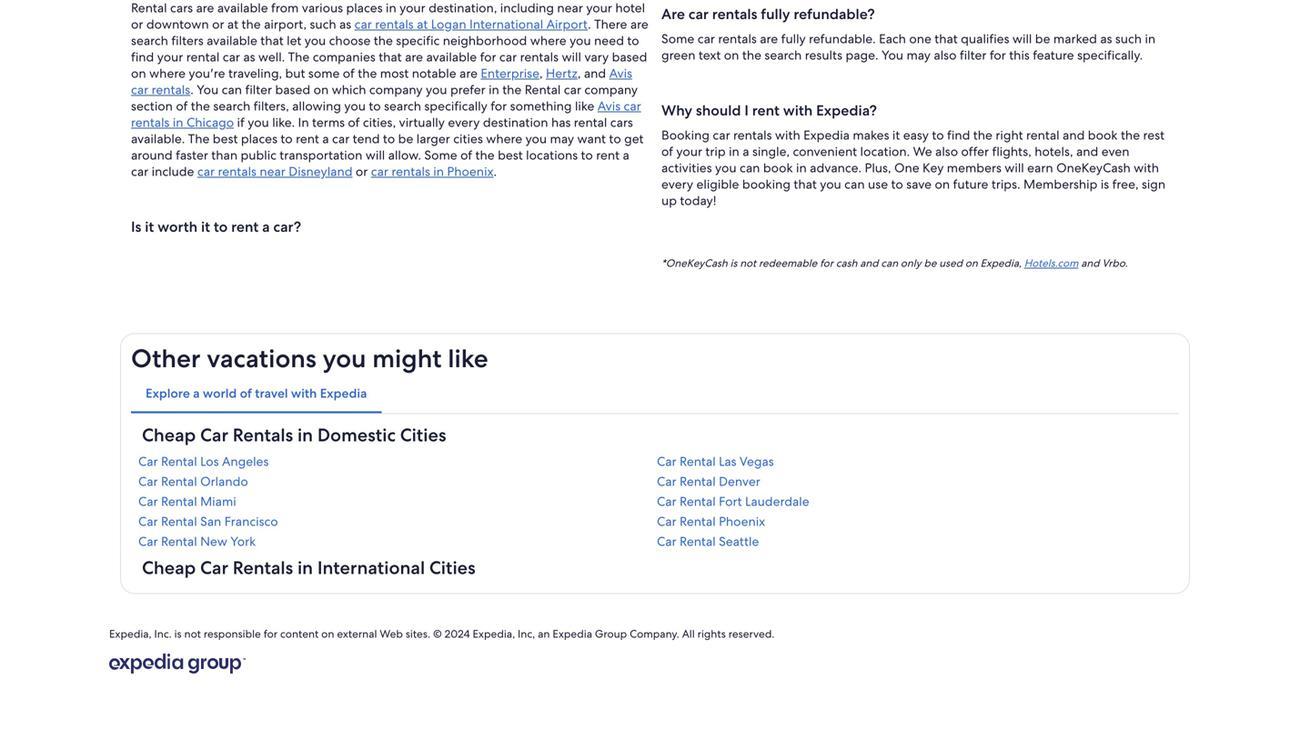 Task type: describe. For each thing, give the bounding box(es) containing it.
available down logan
[[426, 49, 477, 65]]

car rental new york link
[[138, 534, 654, 550]]

a inside explore a world of travel with expedia link
[[193, 386, 200, 402]]

save
[[907, 176, 932, 193]]

hotel
[[616, 0, 645, 16]]

an
[[538, 628, 550, 642]]

car rental seattle
[[657, 534, 759, 550]]

for left content
[[264, 628, 278, 642]]

2 horizontal spatial where
[[530, 33, 567, 49]]

specifically.
[[1078, 47, 1143, 63]]

right
[[996, 127, 1024, 144]]

with down rest
[[1134, 160, 1160, 176]]

cars inside if you like. in terms of cities, virtually every destination has rental cars available. the best places to rent a car tend to be larger cities where you may want to get around faster than public transportation will allow. some of the best locations to rent a car include
[[611, 114, 633, 131]]

tend
[[353, 131, 380, 147]]

should
[[696, 101, 741, 120]]

0 vertical spatial phoenix
[[447, 164, 494, 180]]

single,
[[753, 144, 790, 160]]

are inside are car rentals fully refundable? some car rentals are fully refundable. each one that qualifies will be marked as such in green text on the search results page. you may also filter for this feature specifically.
[[760, 31, 778, 47]]

in inside are car rentals fully refundable? some car rentals are fully refundable. each one that qualifies will be marked as such in green text on the search results page. you may also filter for this feature specifically.
[[1145, 31, 1156, 47]]

can left use at the right of the page
[[845, 176, 865, 193]]

your left 'hotel'
[[586, 0, 612, 16]]

2 vertical spatial expedia
[[553, 628, 593, 642]]

expedia group logo image
[[109, 654, 246, 674]]

every inside if you like. in terms of cities, virtually every destination has rental cars available. the best places to rent a car tend to be larger cities where you may want to get around faster than public transportation will allow. some of the best locations to rent a car include
[[448, 114, 480, 131]]

1 horizontal spatial or
[[212, 16, 224, 33]]

1 horizontal spatial .
[[494, 164, 497, 180]]

filter inside are car rentals fully refundable? some car rentals are fully refundable. each one that qualifies will be marked as such in green text on the search results page. you may also filter for this feature specifically.
[[960, 47, 987, 63]]

cities for cheap car rentals in international cities
[[430, 557, 476, 580]]

rental inside . there are search filters available that let you choose the specific neighborhood where you need to find your rental car as well. the companies that are available for car rentals will vary based on where you're traveling, but some of the most notable are
[[186, 49, 220, 65]]

where inside if you like. in terms of cities, virtually every destination has rental cars available. the best places to rent a car tend to be larger cities where you may want to get around faster than public transportation will allow. some of the best locations to rent a car include
[[486, 131, 523, 147]]

rental inside the . you can filter based on which company you prefer in the rental car company section of the search filters, allowing you to search specifically for something like
[[525, 82, 561, 98]]

car down car rentals at logan international airport
[[500, 49, 517, 65]]

as inside are car rentals fully refundable? some car rentals are fully refundable. each one that qualifies will be marked as such in green text on the search results page. you may also filter for this feature specifically.
[[1101, 31, 1113, 47]]

cars inside rental cars are available from various places in your destination, including near your hotel or downtown or at the airport, such as
[[170, 0, 193, 16]]

locations
[[526, 147, 578, 164]]

of inside why should i rent with expedia? booking car rentals with expedia makes it easy to find the right rental and book the rest of your trip in a single, convenient location. we also offer flights, hotels, and even activities you can book in advance. plus, one key members will earn onekeycash with every eligible booking that you can use to save on future trips. membership is free, sign up today!
[[662, 144, 674, 160]]

inc.
[[154, 628, 172, 642]]

rent right like.
[[296, 131, 319, 147]]

car left well.
[[223, 49, 240, 65]]

membership
[[1024, 176, 1098, 193]]

. you can filter based on which company you prefer in the rental car company section of the search filters, allowing you to search specifically for something like
[[131, 82, 638, 114]]

group
[[595, 628, 627, 642]]

filters,
[[254, 98, 289, 114]]

hotels,
[[1035, 144, 1074, 160]]

vacations
[[207, 342, 317, 376]]

allowing
[[292, 98, 341, 114]]

web
[[380, 628, 403, 642]]

in left advance.
[[796, 160, 807, 176]]

section
[[131, 98, 173, 114]]

than
[[211, 147, 238, 164]]

available inside rental cars are available from various places in your destination, including near your hotel or downtown or at the airport, such as
[[217, 0, 268, 16]]

refundable?
[[794, 5, 875, 24]]

a left car?
[[262, 218, 270, 237]]

easy
[[904, 127, 929, 144]]

in up content
[[298, 557, 313, 580]]

lauderdale
[[745, 494, 810, 510]]

can inside the . you can filter based on which company you prefer in the rental car company section of the search filters, allowing you to search specifically for something like
[[222, 82, 242, 98]]

each
[[879, 31, 907, 47]]

. for you
[[190, 82, 194, 98]]

enterprise , hertz , and
[[481, 65, 609, 82]]

companies
[[313, 49, 376, 65]]

las
[[719, 454, 737, 470]]

on inside . there are search filters available that let you choose the specific neighborhood where you need to find your rental car as well. the companies that are available for car rentals will vary based on where you're traveling, but some of the most notable are
[[131, 65, 146, 82]]

the up destination
[[503, 82, 522, 98]]

will inside why should i rent with expedia? booking car rentals with expedia makes it easy to find the right rental and book the rest of your trip in a single, convenient location. we also offer flights, hotels, and even activities you can book in advance. plus, one key members will earn onekeycash with every eligible booking that you can use to save on future trips. membership is free, sign up today!
[[1005, 160, 1025, 176]]

the inside are car rentals fully refundable? some car rentals are fully refundable. each one that qualifies will be marked as such in green text on the search results page. you may also filter for this feature specifically.
[[743, 47, 762, 63]]

specific
[[396, 33, 440, 49]]

of inside . there are search filters available that let you choose the specific neighborhood where you need to find your rental car as well. the companies that are available for car rentals will vary based on where you're traveling, but some of the most notable are
[[343, 65, 355, 82]]

various
[[302, 0, 343, 16]]

on inside why should i rent with expedia? booking car rentals with expedia makes it easy to find the right rental and book the rest of your trip in a single, convenient location. we also offer flights, hotels, and even activities you can book in advance. plus, one key members will earn onekeycash with every eligible booking that you can use to save on future trips. membership is free, sign up today!
[[935, 176, 950, 193]]

of inside the . you can filter based on which company you prefer in the rental car company section of the search filters, allowing you to search specifically for something like
[[176, 98, 188, 114]]

if
[[237, 114, 245, 131]]

a right in
[[322, 131, 329, 147]]

rentals inside . there are search filters available that let you choose the specific neighborhood where you need to find your rental car as well. the companies that are available for car rentals will vary based on where you're traveling, but some of the most notable are
[[520, 49, 559, 65]]

such inside are car rentals fully refundable? some car rentals are fully refundable. each one that qualifies will be marked as such in green text on the search results page. you may also filter for this feature specifically.
[[1116, 31, 1142, 47]]

car up the companies
[[355, 16, 372, 33]]

rent left car?
[[231, 218, 259, 237]]

the down you're
[[191, 98, 210, 114]]

flights,
[[993, 144, 1032, 160]]

francisco
[[225, 514, 278, 530]]

at inside rental cars are available from various places in your destination, including near your hotel or downtown or at the airport, such as
[[227, 16, 239, 33]]

destination,
[[429, 0, 497, 16]]

airport,
[[264, 16, 307, 33]]

1 horizontal spatial book
[[1088, 127, 1118, 144]]

text
[[699, 47, 721, 63]]

and vrbo.
[[1082, 257, 1128, 271]]

for inside . there are search filters available that let you choose the specific neighborhood where you need to find your rental car as well. the companies that are available for car rentals will vary based on where you're traveling, but some of the most notable are
[[480, 49, 497, 65]]

logan
[[431, 16, 467, 33]]

car right green
[[698, 31, 715, 47]]

traveling,
[[228, 65, 282, 82]]

available up 'traveling,'
[[207, 33, 257, 49]]

enterprise link
[[481, 65, 540, 82]]

for inside are car rentals fully refundable? some car rentals are fully refundable. each one that qualifies will be marked as such in green text on the search results page. you may also filter for this feature specifically.
[[990, 47, 1006, 63]]

i
[[745, 101, 749, 120]]

expedia, inside other vacations you might like main content
[[981, 257, 1022, 271]]

a inside why should i rent with expedia? booking car rentals with expedia makes it easy to find the right rental and book the rest of your trip in a single, convenient location. we also offer flights, hotels, and even activities you can book in advance. plus, one key members will earn onekeycash with every eligible booking that you can use to save on future trips. membership is free, sign up today!
[[743, 144, 750, 160]]

1 horizontal spatial be
[[924, 257, 937, 271]]

up
[[662, 193, 677, 209]]

faster
[[176, 147, 208, 164]]

the left the right
[[974, 127, 993, 144]]

1 horizontal spatial expedia,
[[473, 628, 515, 642]]

may inside are car rentals fully refundable? some car rentals are fully refundable. each one that qualifies will be marked as such in green text on the search results page. you may also filter for this feature specifically.
[[907, 47, 931, 63]]

international for in
[[317, 557, 425, 580]]

car inside avis car rentals in chicago
[[624, 98, 641, 114]]

of right larger
[[461, 147, 473, 164]]

convenient
[[793, 144, 858, 160]]

airport
[[547, 16, 588, 33]]

prefer
[[451, 82, 486, 98]]

trips.
[[992, 176, 1021, 193]]

offer
[[962, 144, 989, 160]]

some inside are car rentals fully refundable? some car rentals are fully refundable. each one that qualifies will be marked as such in green text on the search results page. you may also filter for this feature specifically.
[[662, 31, 695, 47]]

you're
[[189, 65, 225, 82]]

1 vertical spatial fully
[[781, 31, 806, 47]]

may inside if you like. in terms of cities, virtually every destination has rental cars available. the best places to rent a car tend to be larger cities where you may want to get around faster than public transportation will allow. some of the best locations to rent a car include
[[550, 131, 574, 147]]

sign
[[1142, 176, 1166, 193]]

2 at from the left
[[417, 16, 428, 33]]

why should i rent with expedia? booking car rentals with expedia makes it easy to find the right rental and book the rest of your trip in a single, convenient location. we also offer flights, hotels, and even activities you can book in advance. plus, one key members will earn onekeycash with every eligible booking that you can use to save on future trips. membership is free, sign up today!
[[662, 101, 1166, 209]]

in inside the . you can filter based on which company you prefer in the rental car company section of the search filters, allowing you to search specifically for something like
[[489, 82, 500, 98]]

refundable.
[[809, 31, 876, 47]]

car inside why should i rent with expedia? booking car rentals with expedia makes it easy to find the right rental and book the rest of your trip in a single, convenient location. we also offer flights, hotels, and even activities you can book in advance. plus, one key members will earn onekeycash with every eligible booking that you can use to save on future trips. membership is free, sign up today!
[[713, 127, 731, 144]]

on right the used
[[966, 257, 978, 271]]

car left tend
[[332, 131, 350, 147]]

0 horizontal spatial is
[[174, 628, 182, 642]]

avis for avis car rentals
[[609, 65, 633, 82]]

larger
[[417, 131, 450, 147]]

1 , from the left
[[540, 65, 543, 82]]

on inside are car rentals fully refundable? some car rentals are fully refundable. each one that qualifies will be marked as such in green text on the search results page. you may also filter for this feature specifically.
[[724, 47, 739, 63]]

1 vertical spatial book
[[764, 160, 793, 176]]

inc,
[[518, 628, 535, 642]]

in inside rental cars are available from various places in your destination, including near your hotel or downtown or at the airport, such as
[[386, 0, 397, 16]]

transportation
[[280, 147, 363, 164]]

marked
[[1054, 31, 1098, 47]]

to inside the . you can filter based on which company you prefer in the rental car company section of the search filters, allowing you to search specifically for something like
[[369, 98, 381, 114]]

0 horizontal spatial expedia,
[[109, 628, 152, 642]]

with inside explore a world of travel with expedia link
[[291, 386, 317, 402]]

some
[[308, 65, 340, 82]]

orlando
[[200, 474, 248, 490]]

and up onekeycash
[[1063, 127, 1085, 144]]

find inside why should i rent with expedia? booking car rentals with expedia makes it easy to find the right rental and book the rest of your trip in a single, convenient location. we also offer flights, hotels, and even activities you can book in advance. plus, one key members will earn onekeycash with every eligible booking that you can use to save on future trips. membership is free, sign up today!
[[948, 127, 971, 144]]

car left the include
[[131, 164, 149, 180]]

york
[[231, 534, 256, 550]]

new
[[200, 534, 227, 550]]

might
[[373, 342, 442, 376]]

international for logan
[[470, 16, 544, 33]]

public
[[241, 147, 277, 164]]

are car rentals fully refundable? some car rentals are fully refundable. each one that qualifies will be marked as such in green text on the search results page. you may also filter for this feature specifically.
[[662, 5, 1156, 63]]

of right terms at the left of the page
[[348, 114, 360, 131]]

choose
[[329, 33, 371, 49]]

other
[[131, 342, 201, 376]]

be inside are car rentals fully refundable? some car rentals are fully refundable. each one that qualifies will be marked as such in green text on the search results page. you may also filter for this feature specifically.
[[1036, 31, 1051, 47]]

car down tend
[[371, 164, 389, 180]]

and right hertz "link"
[[584, 65, 606, 82]]

can left only
[[881, 257, 898, 271]]

avis car rentals in chicago
[[131, 98, 641, 131]]

cities for cheap car rentals in domestic cities
[[400, 424, 446, 448]]

your up specific
[[400, 0, 426, 16]]

cities,
[[363, 114, 396, 131]]

need
[[594, 33, 624, 49]]

like inside the . you can filter based on which company you prefer in the rental car company section of the search filters, allowing you to search specifically for something like
[[575, 98, 595, 114]]

that inside why should i rent with expedia? booking car rentals with expedia makes it easy to find the right rental and book the rest of your trip in a single, convenient location. we also offer flights, hotels, and even activities you can book in advance. plus, one key members will earn onekeycash with every eligible booking that you can use to save on future trips. membership is free, sign up today!
[[794, 176, 817, 193]]

responsible
[[204, 628, 261, 642]]

expedia inside why should i rent with expedia? booking car rentals with expedia makes it easy to find the right rental and book the rest of your trip in a single, convenient location. we also offer flights, hotels, and even activities you can book in advance. plus, one key members will earn onekeycash with every eligible booking that you can use to save on future trips. membership is free, sign up today!
[[804, 127, 850, 144]]

company.
[[630, 628, 680, 642]]

also inside are car rentals fully refundable? some car rentals are fully refundable. each one that qualifies will be marked as such in green text on the search results page. you may also filter for this feature specifically.
[[934, 47, 957, 63]]

0 horizontal spatial best
[[213, 131, 238, 147]]

rental inside why should i rent with expedia? booking car rentals with expedia makes it easy to find the right rental and book the rest of your trip in a single, convenient location. we also offer flights, hotels, and even activities you can book in advance. plus, one key members will earn onekeycash with every eligible booking that you can use to save on future trips. membership is free, sign up today!
[[1027, 127, 1060, 144]]

is inside why should i rent with expedia? booking car rentals with expedia makes it easy to find the right rental and book the rest of your trip in a single, convenient location. we also offer flights, hotels, and even activities you can book in advance. plus, one key members will earn onekeycash with every eligible booking that you can use to save on future trips. membership is free, sign up today!
[[1101, 176, 1110, 193]]

places inside if you like. in terms of cities, virtually every destination has rental cars available. the best places to rent a car tend to be larger cities where you may want to get around faster than public transportation will allow. some of the best locations to rent a car include
[[241, 131, 278, 147]]

content
[[280, 628, 319, 642]]

but
[[285, 65, 305, 82]]

worth
[[158, 218, 198, 237]]

as for to
[[243, 49, 255, 65]]

is it worth it to rent a car?
[[131, 218, 301, 237]]

avis car rentals link
[[131, 65, 633, 98]]

car right are
[[689, 5, 709, 24]]

the right choose
[[374, 33, 393, 49]]

car rentals near disneyland link
[[197, 164, 353, 180]]

in left domestic
[[298, 424, 313, 448]]

car right the include
[[197, 164, 215, 180]]

your inside why should i rent with expedia? booking car rentals with expedia makes it easy to find the right rental and book the rest of your trip in a single, convenient location. we also offer flights, hotels, and even activities you can book in advance. plus, one key members will earn onekeycash with every eligible booking that you can use to save on future trips. membership is free, sign up today!
[[677, 144, 703, 160]]

cash
[[836, 257, 858, 271]]

available.
[[131, 131, 185, 147]]

near inside rental cars are available from various places in your destination, including near your hotel or downtown or at the airport, such as
[[557, 0, 583, 16]]

cheap for cheap car rentals in domestic cities
[[142, 424, 196, 448]]

today!
[[680, 193, 717, 209]]

in inside avis car rentals in chicago
[[173, 114, 183, 131]]

on inside the . you can filter based on which company you prefer in the rental car company section of the search filters, allowing you to search specifically for something like
[[314, 82, 329, 98]]

get
[[625, 131, 644, 147]]

booking
[[743, 176, 791, 193]]

rentals for domestic
[[233, 424, 293, 448]]

has
[[552, 114, 571, 131]]

from
[[271, 0, 299, 16]]

why
[[662, 101, 693, 120]]

0 horizontal spatial or
[[131, 16, 143, 33]]



Task type: vqa. For each thing, say whether or not it's contained in the screenshot.
the near inside the Rental cars are available from various places in your destination, including near your hotel or downtown or at the airport, such as
yes



Task type: locate. For each thing, give the bounding box(es) containing it.
rental cars are available from various places in your destination, including near your hotel or downtown or at the airport, such as
[[131, 0, 645, 33]]

avis for avis car rentals in chicago
[[598, 98, 621, 114]]

2 rentals from the top
[[233, 557, 293, 580]]

find left 'filters'
[[131, 49, 154, 65]]

1 company from the left
[[369, 82, 423, 98]]

enterprise
[[481, 65, 540, 82]]

rental right 'has'
[[574, 114, 607, 131]]

filter left this
[[960, 47, 987, 63]]

the left the than
[[188, 131, 210, 147]]

0 vertical spatial fully
[[761, 5, 791, 24]]

earn
[[1028, 160, 1054, 176]]

even
[[1102, 144, 1130, 160]]

and right cash in the right of the page
[[860, 257, 879, 271]]

0 horizontal spatial be
[[398, 131, 414, 147]]

future
[[953, 176, 989, 193]]

0 vertical spatial find
[[131, 49, 154, 65]]

are inside rental cars are available from various places in your destination, including near your hotel or downtown or at the airport, such as
[[196, 0, 214, 16]]

notable
[[412, 65, 457, 82]]

1 at from the left
[[227, 16, 239, 33]]

phoenix inside car rental phoenix car rental new york
[[719, 514, 766, 530]]

avis right vary
[[609, 65, 633, 82]]

every left eligible
[[662, 176, 694, 193]]

you inside the . you can filter based on which company you prefer in the rental car company section of the search filters, allowing you to search specifically for something like
[[197, 82, 219, 98]]

car rentals at logan international airport link
[[355, 16, 588, 33]]

0 horizontal spatial every
[[448, 114, 480, 131]]

with up booking
[[775, 127, 801, 144]]

rent right the i
[[752, 101, 780, 120]]

will left earn
[[1005, 160, 1025, 176]]

1 vertical spatial based
[[275, 82, 311, 98]]

the inside if you like. in terms of cities, virtually every destination has rental cars available. the best places to rent a car tend to be larger cities where you may want to get around faster than public transportation will allow. some of the best locations to rent a car include
[[476, 147, 495, 164]]

that inside are car rentals fully refundable? some car rentals are fully refundable. each one that qualifies will be marked as such in green text on the search results page. you may also filter for this feature specifically.
[[935, 31, 958, 47]]

0 horizontal spatial some
[[425, 147, 458, 164]]

in right specifically.
[[1145, 31, 1156, 47]]

with right "travel"
[[291, 386, 317, 402]]

of right get
[[662, 144, 674, 160]]

is
[[131, 218, 141, 237]]

1 vertical spatial avis
[[598, 98, 621, 114]]

a left 'world'
[[193, 386, 200, 402]]

0 vertical spatial .
[[588, 16, 591, 33]]

places inside rental cars are available from various places in your destination, including near your hotel or downtown or at the airport, such as
[[346, 0, 383, 16]]

0 horizontal spatial at
[[227, 16, 239, 33]]

can right eligible
[[740, 160, 760, 176]]

explore a world of travel with expedia
[[146, 386, 367, 402]]

booking
[[662, 127, 710, 144]]

2 horizontal spatial rental
[[1027, 127, 1060, 144]]

the left most
[[358, 65, 377, 82]]

0 horizontal spatial expedia
[[320, 386, 367, 402]]

the down destination
[[476, 147, 495, 164]]

include
[[152, 164, 194, 180]]

miami
[[200, 494, 236, 510]]

1 vertical spatial phoenix
[[719, 514, 766, 530]]

car rental denver car rental miami
[[138, 474, 761, 510]]

expedia, left inc,
[[473, 628, 515, 642]]

near
[[557, 0, 583, 16], [260, 164, 286, 180]]

1 horizontal spatial international
[[470, 16, 544, 33]]

1 cheap from the top
[[142, 424, 196, 448]]

be right only
[[924, 257, 937, 271]]

every down prefer
[[448, 114, 480, 131]]

on right content
[[321, 628, 334, 642]]

places down filters,
[[241, 131, 278, 147]]

based inside . there are search filters available that let you choose the specific neighborhood where you need to find your rental car as well. the companies that are available for car rentals will vary based on where you're traveling, but some of the most notable are
[[612, 49, 647, 65]]

the inside rental cars are available from various places in your destination, including near your hotel or downtown or at the airport, such as
[[242, 16, 261, 33]]

qualifies
[[961, 31, 1010, 47]]

rental
[[186, 49, 220, 65], [574, 114, 607, 131], [1027, 127, 1060, 144]]

0 vertical spatial rentals
[[233, 424, 293, 448]]

like right 'has'
[[575, 98, 595, 114]]

is
[[1101, 176, 1110, 193], [174, 628, 182, 642]]

1 horizontal spatial based
[[612, 49, 647, 65]]

it inside why should i rent with expedia? booking car rentals with expedia makes it easy to find the right rental and book the rest of your trip in a single, convenient location. we also offer flights, hotels, and even activities you can book in advance. plus, one key members will earn onekeycash with every eligible booking that you can use to save on future trips. membership is free, sign up today!
[[893, 127, 900, 144]]

rentals down york
[[233, 557, 293, 580]]

1 vertical spatial rentals
[[233, 557, 293, 580]]

0 vertical spatial cities
[[400, 424, 446, 448]]

best
[[213, 131, 238, 147], [498, 147, 523, 164]]

a right want
[[623, 147, 630, 164]]

chicago
[[187, 114, 234, 131]]

rent
[[752, 101, 780, 120], [296, 131, 319, 147], [596, 147, 620, 164], [231, 218, 259, 237]]

car rentals in phoenix link
[[371, 164, 494, 180]]

where right cities
[[486, 131, 523, 147]]

car up 'has'
[[564, 82, 582, 98]]

like
[[575, 98, 595, 114], [448, 342, 488, 376]]

is left free,
[[1101, 176, 1110, 193]]

as for or
[[340, 16, 352, 33]]

1 horizontal spatial may
[[907, 47, 931, 63]]

0 vertical spatial not
[[740, 257, 757, 271]]

makes
[[853, 127, 890, 144]]

green
[[662, 47, 696, 63]]

search inside are car rentals fully refundable? some car rentals are fully refundable. each one that qualifies will be marked as such in green text on the search results page. you may also filter for this feature specifically.
[[765, 47, 802, 63]]

0 vertical spatial is
[[1101, 176, 1110, 193]]

your
[[400, 0, 426, 16], [586, 0, 612, 16], [157, 49, 183, 65], [677, 144, 703, 160]]

avis up want
[[598, 98, 621, 114]]

expedia right an
[[553, 628, 593, 642]]

rentals
[[712, 5, 758, 24], [375, 16, 414, 33], [718, 31, 757, 47], [520, 49, 559, 65], [152, 82, 190, 98], [131, 114, 170, 131], [734, 127, 772, 144], [218, 164, 257, 180], [392, 164, 430, 180]]

hertz
[[546, 65, 578, 82]]

in down larger
[[433, 164, 444, 180]]

car?
[[273, 218, 301, 237]]

search inside . there are search filters available that let you choose the specific neighborhood where you need to find your rental car as well. the companies that are available for car rentals will vary based on where you're traveling, but some of the most notable are
[[131, 33, 168, 49]]

1 horizontal spatial such
[[1116, 31, 1142, 47]]

1 vertical spatial find
[[948, 127, 971, 144]]

car rental phoenix link
[[657, 514, 1172, 530]]

will inside are car rentals fully refundable? some car rentals are fully refundable. each one that qualifies will be marked as such in green text on the search results page. you may also filter for this feature specifically.
[[1013, 31, 1032, 47]]

cheap up inc.
[[142, 557, 196, 580]]

tab panel inside other vacations you might like main content
[[131, 424, 1180, 691]]

rights
[[698, 628, 726, 642]]

cheap for cheap car rentals in international cities
[[142, 557, 196, 580]]

rentals for international
[[233, 557, 293, 580]]

as left well.
[[243, 49, 255, 65]]

0 horizontal spatial the
[[188, 131, 210, 147]]

1 horizontal spatial places
[[346, 0, 383, 16]]

at left logan
[[417, 16, 428, 33]]

2 , from the left
[[578, 65, 581, 82]]

you up chicago
[[197, 82, 219, 98]]

to inside . there are search filters available that let you choose the specific neighborhood where you need to find your rental car as well. the companies that are available for car rentals will vary based on where you're traveling, but some of the most notable are
[[627, 33, 640, 49]]

want
[[577, 131, 606, 147]]

of right section
[[176, 98, 188, 114]]

as up the companies
[[340, 16, 352, 33]]

1 vertical spatial also
[[936, 144, 959, 160]]

filter inside the . you can filter based on which company you prefer in the rental car company section of the search filters, allowing you to search specifically for something like
[[245, 82, 272, 98]]

1 horizontal spatial not
[[740, 257, 757, 271]]

hertz link
[[546, 65, 578, 82]]

avis car rentals
[[131, 65, 633, 98]]

at right 'filters'
[[227, 16, 239, 33]]

0 horizontal spatial phoenix
[[447, 164, 494, 180]]

rentals up angeles on the left
[[233, 424, 293, 448]]

0 vertical spatial where
[[530, 33, 567, 49]]

1 vertical spatial cars
[[611, 114, 633, 131]]

0 horizontal spatial find
[[131, 49, 154, 65]]

in
[[298, 114, 309, 131]]

may left want
[[550, 131, 574, 147]]

car rental los angeles
[[138, 454, 269, 470]]

cheap
[[142, 424, 196, 448], [142, 557, 196, 580]]

will inside . there are search filters available that let you choose the specific neighborhood where you need to find your rental car as well. the companies that are available for car rentals will vary based on where you're traveling, but some of the most notable are
[[562, 49, 582, 65]]

1 horizontal spatial like
[[575, 98, 595, 114]]

2 horizontal spatial .
[[588, 16, 591, 33]]

destination
[[483, 114, 548, 131]]

such inside rental cars are available from various places in your destination, including near your hotel or downtown or at the airport, such as
[[310, 16, 336, 33]]

2 horizontal spatial as
[[1101, 31, 1113, 47]]

2 vertical spatial be
[[924, 257, 937, 271]]

expedia down expedia?
[[804, 127, 850, 144]]

based
[[612, 49, 647, 65], [275, 82, 311, 98]]

1 horizontal spatial it
[[201, 218, 210, 237]]

not inside other vacations you might like main content
[[740, 257, 757, 271]]

available left from
[[217, 0, 268, 16]]

as right marked
[[1101, 31, 1113, 47]]

*onekeycash is not redeemable for cash and can only be used on expedia, hotels.com and vrbo.
[[662, 257, 1128, 271]]

1 vertical spatial cities
[[430, 557, 476, 580]]

expedia up domestic
[[320, 386, 367, 402]]

san
[[200, 514, 221, 530]]

as inside rental cars are available from various places in your destination, including near your hotel or downtown or at the airport, such as
[[340, 16, 352, 33]]

avis
[[609, 65, 633, 82], [598, 98, 621, 114]]

1 horizontal spatial find
[[948, 127, 971, 144]]

such
[[310, 16, 336, 33], [1116, 31, 1142, 47]]

not left 'redeemable'
[[740, 257, 757, 271]]

1 horizontal spatial some
[[662, 31, 695, 47]]

2 horizontal spatial or
[[356, 164, 368, 180]]

0 horizontal spatial rental
[[186, 49, 220, 65]]

phoenix down cities
[[447, 164, 494, 180]]

be inside if you like. in terms of cities, virtually every destination has rental cars available. the best places to rent a car tend to be larger cities where you may want to get around faster than public transportation will allow. some of the best locations to rent a car include
[[398, 131, 414, 147]]

downtown
[[146, 16, 209, 33]]

2 horizontal spatial it
[[893, 127, 900, 144]]

on up section
[[131, 65, 146, 82]]

car up available. on the top of the page
[[131, 82, 149, 98]]

rentals
[[233, 424, 293, 448], [233, 557, 293, 580]]

2 company from the left
[[585, 82, 638, 98]]

you inside are car rentals fully refundable? some car rentals are fully refundable. each one that qualifies will be marked as such in green text on the search results page. you may also filter for this feature specifically.
[[882, 47, 904, 63]]

0 horizontal spatial like
[[448, 342, 488, 376]]

car rentals near disneyland or car rentals in phoenix .
[[197, 164, 497, 180]]

1 horizontal spatial best
[[498, 147, 523, 164]]

specifically
[[425, 98, 488, 114]]

1 horizontal spatial every
[[662, 176, 694, 193]]

based inside the . you can filter based on which company you prefer in the rental car company section of the search filters, allowing you to search specifically for something like
[[275, 82, 311, 98]]

0 horizontal spatial such
[[310, 16, 336, 33]]

which
[[332, 82, 366, 98]]

1 vertical spatial not
[[184, 628, 201, 642]]

find inside . there are search filters available that let you choose the specific neighborhood where you need to find your rental car as well. the companies that are available for car rentals will vary based on where you're traveling, but some of the most notable are
[[131, 49, 154, 65]]

neighborhood
[[443, 33, 527, 49]]

let
[[287, 33, 302, 49]]

0 horizontal spatial ,
[[540, 65, 543, 82]]

car rental fort lauderdale link
[[657, 494, 1172, 510]]

1 horizontal spatial expedia
[[553, 628, 593, 642]]

0 vertical spatial avis
[[609, 65, 633, 82]]

0 horizontal spatial may
[[550, 131, 574, 147]]

you right page.
[[882, 47, 904, 63]]

filters
[[171, 33, 204, 49]]

car inside 'avis car rentals'
[[131, 82, 149, 98]]

page.
[[846, 47, 879, 63]]

be right this
[[1036, 31, 1051, 47]]

1 vertical spatial filter
[[245, 82, 272, 98]]

cities up the 'car rental los angeles' "link"
[[400, 424, 446, 448]]

. inside . there are search filters available that let you choose the specific neighborhood where you need to find your rental car as well. the companies that are available for car rentals will vary based on where you're traveling, but some of the most notable are
[[588, 16, 591, 33]]

there
[[594, 16, 627, 33]]

1 vertical spatial cheap
[[142, 557, 196, 580]]

rental up earn
[[1027, 127, 1060, 144]]

2 horizontal spatial expedia,
[[981, 257, 1022, 271]]

car up get
[[624, 98, 641, 114]]

like right might at the left of page
[[448, 342, 488, 376]]

vary
[[585, 49, 609, 65]]

2 horizontal spatial expedia
[[804, 127, 850, 144]]

in right trip
[[729, 144, 740, 160]]

explore a world of travel with expedia link
[[131, 374, 382, 414]]

rentals inside why should i rent with expedia? booking car rentals with expedia makes it easy to find the right rental and book the rest of your trip in a single, convenient location. we also offer flights, hotels, and even activities you can book in advance. plus, one key members will earn onekeycash with every eligible booking that you can use to save on future trips. membership is free, sign up today!
[[734, 127, 772, 144]]

1 horizontal spatial as
[[340, 16, 352, 33]]

is right inc.
[[174, 628, 182, 642]]

reserved.
[[729, 628, 775, 642]]

your inside . there are search filters available that let you choose the specific neighborhood where you need to find your rental car as well. the companies that are available for car rentals will vary based on where you're traveling, but some of the most notable are
[[157, 49, 183, 65]]

0 vertical spatial may
[[907, 47, 931, 63]]

car inside the . you can filter based on which company you prefer in the rental car company section of the search filters, allowing you to search specifically for something like
[[564, 82, 582, 98]]

angeles
[[222, 454, 269, 470]]

1 vertical spatial every
[[662, 176, 694, 193]]

1 vertical spatial may
[[550, 131, 574, 147]]

1 horizontal spatial cars
[[611, 114, 633, 131]]

car rental phoenix car rental new york
[[138, 514, 766, 550]]

1 horizontal spatial rental
[[574, 114, 607, 131]]

also right one
[[934, 47, 957, 63]]

virtually
[[399, 114, 445, 131]]

it left easy
[[893, 127, 900, 144]]

1 horizontal spatial where
[[486, 131, 523, 147]]

fully down refundable?
[[781, 31, 806, 47]]

1 rentals from the top
[[233, 424, 293, 448]]

for inside the . you can filter based on which company you prefer in the rental car company section of the search filters, allowing you to search specifically for something like
[[491, 98, 507, 114]]

1 vertical spatial you
[[197, 82, 219, 98]]

car rental denver link
[[657, 474, 1172, 490]]

1 vertical spatial where
[[149, 65, 186, 82]]

0 horizontal spatial international
[[317, 557, 425, 580]]

expedia, right the used
[[981, 257, 1022, 271]]

0 horizontal spatial filter
[[245, 82, 272, 98]]

0 vertical spatial also
[[934, 47, 957, 63]]

on right text
[[724, 47, 739, 63]]

rentals inside 'avis car rentals'
[[152, 82, 190, 98]]

2 vertical spatial .
[[494, 164, 497, 180]]

rental inside rental cars are available from various places in your destination, including near your hotel or downtown or at the airport, such as
[[131, 0, 167, 16]]

0 vertical spatial the
[[288, 49, 310, 65]]

avis inside avis car rentals in chicago
[[598, 98, 621, 114]]

best left public
[[213, 131, 238, 147]]

0 vertical spatial some
[[662, 31, 695, 47]]

0 horizontal spatial company
[[369, 82, 423, 98]]

tab panel
[[131, 424, 1180, 691]]

. for there
[[588, 16, 591, 33]]

0 vertical spatial like
[[575, 98, 595, 114]]

1 horizontal spatial filter
[[960, 47, 987, 63]]

rental inside if you like. in terms of cities, virtually every destination has rental cars available. the best places to rent a car tend to be larger cities where you may want to get around faster than public transportation will allow. some of the best locations to rent a car include
[[574, 114, 607, 131]]

for left this
[[990, 47, 1006, 63]]

0 horizontal spatial places
[[241, 131, 278, 147]]

advance.
[[810, 160, 862, 176]]

1 vertical spatial like
[[448, 342, 488, 376]]

0 vertical spatial be
[[1036, 31, 1051, 47]]

0 vertical spatial every
[[448, 114, 480, 131]]

it right "worth"
[[201, 218, 210, 237]]

1 vertical spatial international
[[317, 557, 425, 580]]

other vacations you might like main content
[[0, 0, 1311, 691]]

2 cheap from the top
[[142, 557, 196, 580]]

the inside . there are search filters available that let you choose the specific neighborhood where you need to find your rental car as well. the companies that are available for car rentals will vary based on where you're traveling, but some of the most notable are
[[288, 49, 310, 65]]

plus,
[[865, 160, 892, 176]]

cars up 'filters'
[[170, 0, 193, 16]]

. left there
[[588, 16, 591, 33]]

0 horizontal spatial it
[[145, 218, 154, 237]]

will left allow.
[[366, 147, 385, 164]]

also inside why should i rent with expedia? booking car rentals with expedia makes it easy to find the right rental and book the rest of your trip in a single, convenient location. we also offer flights, hotels, and even activities you can book in advance. plus, one key members will earn onekeycash with every eligible booking that you can use to save on future trips. membership is free, sign up today!
[[936, 144, 959, 160]]

denver
[[719, 474, 761, 490]]

0 vertical spatial places
[[346, 0, 383, 16]]

some inside if you like. in terms of cities, virtually every destination has rental cars available. the best places to rent a car tend to be larger cities where you may want to get around faster than public transportation will allow. some of the best locations to rent a car include
[[425, 147, 458, 164]]

book up onekeycash
[[1088, 127, 1118, 144]]

0 horizontal spatial cars
[[170, 0, 193, 16]]

rentals inside avis car rentals in chicago
[[131, 114, 170, 131]]

car rental miami link
[[138, 494, 654, 510]]

or left the downtown
[[131, 16, 143, 33]]

one
[[895, 160, 920, 176]]

cars right want
[[611, 114, 633, 131]]

car rentals at logan international airport
[[355, 16, 588, 33]]

expedia
[[804, 127, 850, 144], [320, 386, 367, 402], [553, 628, 593, 642]]

expedia, left inc.
[[109, 628, 152, 642]]

expedia, inc. is not responsible for content on external web sites. © 2024 expedia, inc, an expedia group company. all rights reserved.
[[109, 628, 775, 642]]

expedia,
[[981, 257, 1022, 271], [109, 628, 152, 642], [473, 628, 515, 642]]

and left even
[[1077, 144, 1099, 160]]

avis inside 'avis car rentals'
[[609, 65, 633, 82]]

car rental san francisco link
[[138, 514, 654, 530]]

as inside . there are search filters available that let you choose the specific neighborhood where you need to find your rental car as well. the companies that are available for car rentals will vary based on where you're traveling, but some of the most notable are
[[243, 49, 255, 65]]

rent inside why should i rent with expedia? booking car rentals with expedia makes it easy to find the right rental and book the rest of your trip in a single, convenient location. we also offer flights, hotels, and even activities you can book in advance. plus, one key members will earn onekeycash with every eligible booking that you can use to save on future trips. membership is free, sign up today!
[[752, 101, 780, 120]]

be left larger
[[398, 131, 414, 147]]

1 vertical spatial near
[[260, 164, 286, 180]]

will inside if you like. in terms of cities, virtually every destination has rental cars available. the best places to rent a car tend to be larger cities where you may want to get around faster than public transportation will allow. some of the best locations to rent a car include
[[366, 147, 385, 164]]

book
[[1088, 127, 1118, 144], [764, 160, 793, 176]]

in up specific
[[386, 0, 397, 16]]

1 horizontal spatial at
[[417, 16, 428, 33]]

the left rest
[[1121, 127, 1141, 144]]

. inside the . you can filter based on which company you prefer in the rental car company section of the search filters, allowing you to search specifically for something like
[[190, 82, 194, 98]]

1 horizontal spatial is
[[1101, 176, 1110, 193]]

also
[[934, 47, 957, 63], [936, 144, 959, 160]]

0 vertical spatial filter
[[960, 47, 987, 63]]

0 horizontal spatial near
[[260, 164, 286, 180]]

every inside why should i rent with expedia? booking car rentals with expedia makes it easy to find the right rental and book the rest of your trip in a single, convenient location. we also offer flights, hotels, and even activities you can book in advance. plus, one key members will earn onekeycash with every eligible booking that you can use to save on future trips. membership is free, sign up today!
[[662, 176, 694, 193]]

rent left get
[[596, 147, 620, 164]]

1 vertical spatial expedia
[[320, 386, 367, 402]]

may
[[907, 47, 931, 63], [550, 131, 574, 147]]

near right including
[[557, 0, 583, 16]]

the inside if you like. in terms of cities, virtually every destination has rental cars available. the best places to rent a car tend to be larger cities where you may want to get around faster than public transportation will allow. some of the best locations to rent a car include
[[188, 131, 210, 147]]

0 vertical spatial international
[[470, 16, 544, 33]]

available
[[217, 0, 268, 16], [207, 33, 257, 49], [426, 49, 477, 65]]

tab panel containing cheap car rentals in domestic cities
[[131, 424, 1180, 691]]

with left expedia?
[[783, 101, 813, 120]]

the right text
[[743, 47, 762, 63]]

international
[[470, 16, 544, 33], [317, 557, 425, 580]]

of left "travel"
[[240, 386, 252, 402]]

onekeycash
[[1057, 160, 1131, 176]]

find up members
[[948, 127, 971, 144]]

2 vertical spatial where
[[486, 131, 523, 147]]

car rental las vegas link
[[657, 454, 1172, 470]]

for left cash in the right of the page
[[820, 257, 834, 271]]

1 horizontal spatial company
[[585, 82, 638, 98]]



